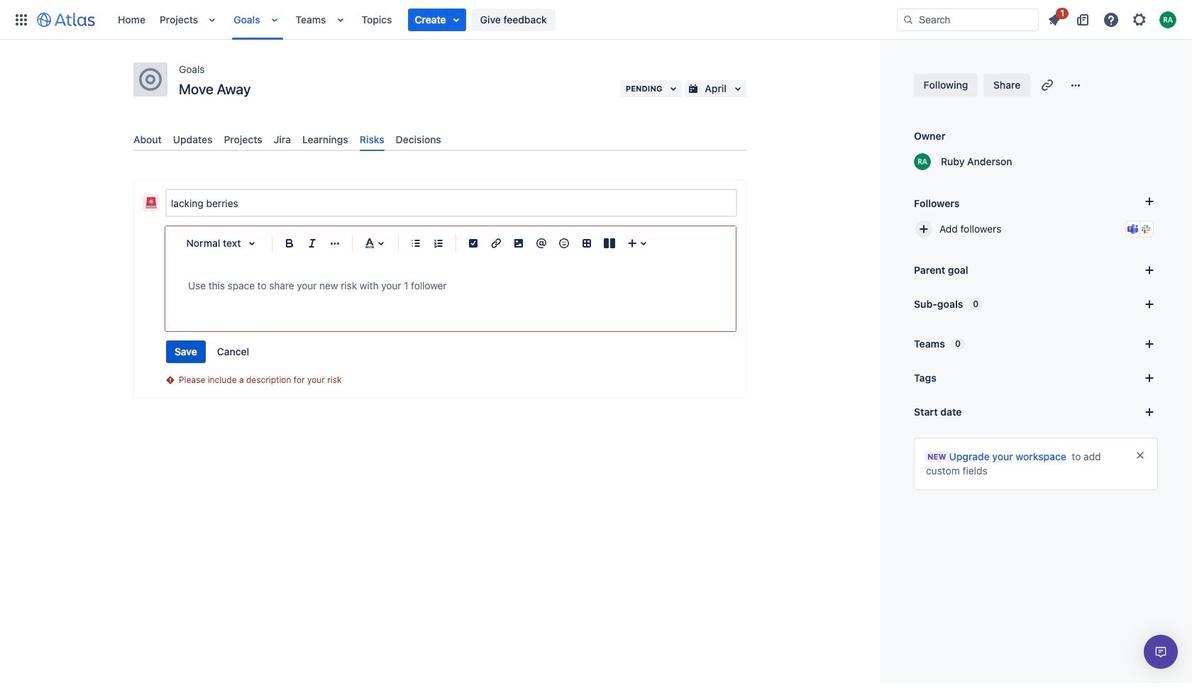 Task type: vqa. For each thing, say whether or not it's contained in the screenshot.
topmost confluence image
no



Task type: describe. For each thing, give the bounding box(es) containing it.
risk icon image
[[146, 198, 157, 209]]

link ⌘k image
[[488, 235, 505, 252]]

help image
[[1103, 11, 1121, 28]]

add tag image
[[1142, 370, 1159, 387]]

bullet list ⌘⇧8 image
[[408, 235, 425, 252]]

add follower image
[[916, 221, 933, 238]]

add image, video, or file image
[[511, 235, 528, 252]]

slack logo showing nan channels are connected to this goal image
[[1141, 224, 1152, 235]]

italic ⌘i image
[[304, 235, 321, 252]]

layouts image
[[601, 235, 618, 252]]

text formatting group
[[278, 232, 347, 255]]

mention @ image
[[533, 235, 550, 252]]

msteams logo showing  channels are connected to this goal image
[[1128, 224, 1140, 235]]

emoji : image
[[556, 235, 573, 252]]

settings image
[[1132, 11, 1149, 28]]

error image
[[165, 375, 176, 386]]

1 horizontal spatial list
[[1042, 5, 1184, 31]]

0 horizontal spatial list
[[111, 0, 898, 39]]

list item inside list
[[408, 8, 466, 31]]

goal icon image
[[139, 68, 162, 91]]

list formating group
[[405, 232, 450, 255]]



Task type: locate. For each thing, give the bounding box(es) containing it.
switch to... image
[[13, 11, 30, 28]]

more icon image
[[1068, 77, 1085, 94]]

Search field
[[898, 8, 1040, 31]]

action item [] image
[[465, 235, 482, 252]]

top element
[[9, 0, 898, 39]]

more formatting image
[[327, 235, 344, 252]]

Main content area, start typing to enter text. text field
[[188, 278, 714, 295]]

list item
[[1042, 5, 1069, 31], [408, 8, 466, 31]]

bold ⌘b image
[[281, 235, 298, 252]]

close banner image
[[1135, 450, 1147, 462]]

tab list
[[128, 128, 753, 151]]

group
[[166, 341, 258, 364]]

1 horizontal spatial list item
[[1042, 5, 1069, 31]]

add a follower image
[[1142, 193, 1159, 210]]

add team image
[[1142, 336, 1159, 353]]

set start date image
[[1142, 404, 1159, 421]]

account image
[[1160, 11, 1177, 28]]

What's the summary of your risk? text field
[[167, 190, 736, 216]]

search image
[[903, 14, 915, 25]]

table ⇧⌥t image
[[579, 235, 596, 252]]

open intercom messenger image
[[1153, 644, 1170, 661]]

notifications image
[[1047, 11, 1064, 28]]

None search field
[[898, 8, 1040, 31]]

list
[[111, 0, 898, 39], [1042, 5, 1184, 31]]

banner
[[0, 0, 1193, 40]]

0 horizontal spatial list item
[[408, 8, 466, 31]]

numbered list ⌘⇧7 image
[[430, 235, 447, 252]]



